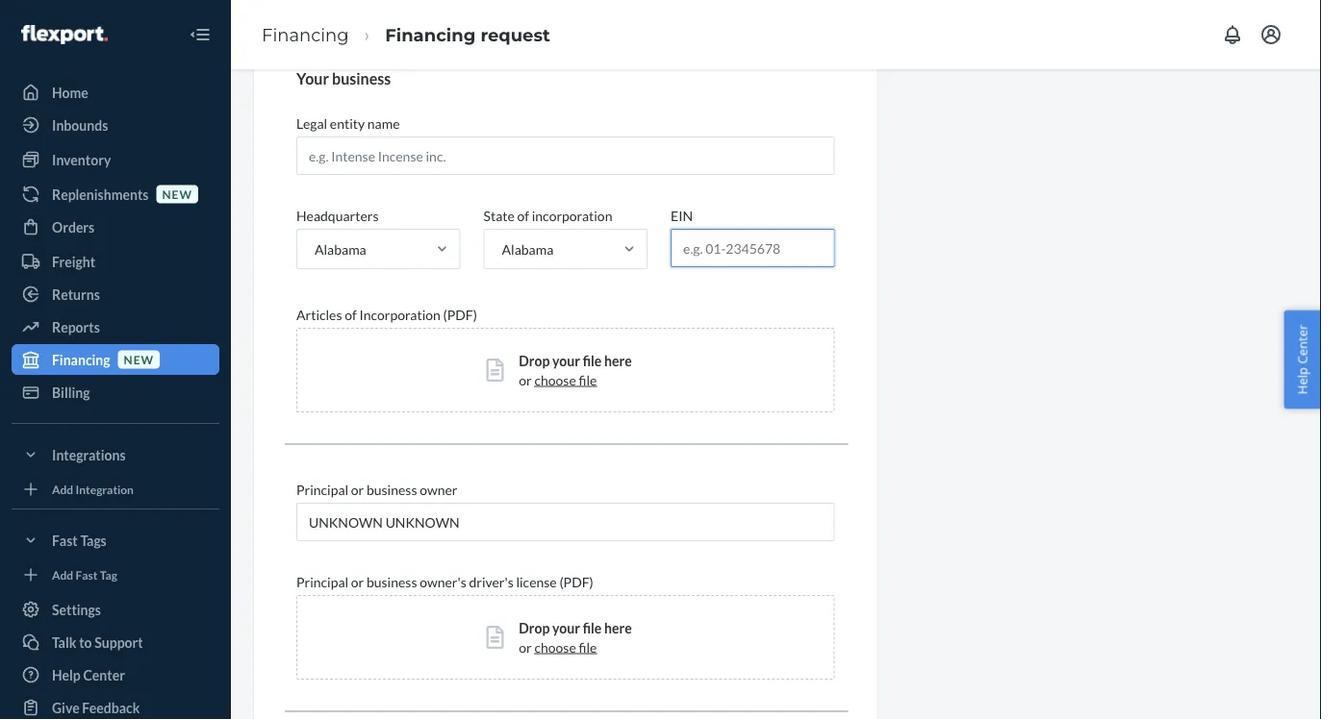Task type: vqa. For each thing, say whether or not it's contained in the screenshot.
2nd here from the top
yes



Task type: describe. For each thing, give the bounding box(es) containing it.
legal
[[296, 115, 327, 131]]

add fast tag
[[52, 568, 117, 582]]

incorporation
[[359, 307, 441, 323]]

inbounds link
[[12, 110, 219, 141]]

license
[[516, 574, 557, 591]]

home
[[52, 84, 88, 101]]

alabama for state of incorporation
[[502, 241, 554, 258]]

add for add fast tag
[[52, 568, 73, 582]]

0 horizontal spatial center
[[83, 668, 125, 684]]

give feedback button
[[12, 693, 219, 720]]

integrations
[[52, 447, 126, 463]]

0 horizontal spatial (pdf)
[[443, 307, 477, 323]]

articles
[[296, 307, 342, 323]]

1 vertical spatial help
[[52, 668, 81, 684]]

financing link
[[262, 24, 349, 45]]

give feedback
[[52, 700, 140, 717]]

financing request link
[[385, 24, 550, 45]]

fast tags
[[52, 533, 107, 549]]

to
[[79, 635, 92, 651]]

tag
[[100, 568, 117, 582]]

of for articles
[[345, 307, 357, 323]]

add integration
[[52, 483, 134, 497]]

of for state
[[517, 208, 529, 224]]

give
[[52, 700, 80, 717]]

inventory link
[[12, 144, 219, 175]]

name
[[368, 115, 400, 131]]

incorporation
[[532, 208, 613, 224]]

talk
[[52, 635, 76, 651]]

file alt image
[[486, 627, 504, 650]]

flexport logo image
[[21, 25, 108, 44]]

principal or business owner
[[296, 482, 458, 498]]

integration
[[76, 483, 134, 497]]

help inside button
[[1294, 368, 1311, 395]]

reports link
[[12, 312, 219, 343]]

breadcrumbs navigation
[[246, 7, 566, 63]]

drop your file here or choose file for principal or business owner's driver's license (pdf)
[[519, 620, 632, 656]]

add integration link
[[12, 478, 219, 501]]

state of incorporation
[[484, 208, 613, 224]]

settings link
[[12, 595, 219, 626]]

business for owner's
[[367, 574, 417, 591]]

add fast tag link
[[12, 564, 219, 587]]

choose for articles of incorporation (pdf)
[[535, 372, 576, 388]]

ein
[[671, 208, 693, 224]]

headquarters
[[296, 208, 379, 224]]

new for replenishments
[[162, 187, 192, 201]]

inbounds
[[52, 117, 108, 133]]

returns
[[52, 286, 100, 303]]

inventory
[[52, 152, 111, 168]]

principal for principal or business owner's driver's license (pdf)
[[296, 574, 349, 591]]

principal for principal or business owner
[[296, 482, 349, 498]]

your for principal or business owner's driver's license (pdf)
[[553, 620, 580, 637]]

alabama for headquarters
[[315, 241, 366, 258]]

billing
[[52, 385, 90, 401]]

replenishments
[[52, 186, 149, 203]]

freight link
[[12, 246, 219, 277]]

add for add integration
[[52, 483, 73, 497]]

fast inside dropdown button
[[52, 533, 78, 549]]

entity
[[330, 115, 365, 131]]

feedback
[[82, 700, 140, 717]]



Task type: locate. For each thing, give the bounding box(es) containing it.
drop your file here or choose file for articles of incorporation (pdf)
[[519, 353, 632, 388]]

returns link
[[12, 279, 219, 310]]

0 vertical spatial here
[[604, 353, 632, 369]]

drop right file alt icon
[[519, 620, 550, 637]]

your business
[[296, 69, 391, 88]]

choose
[[535, 372, 576, 388], [535, 640, 576, 656]]

1 vertical spatial here
[[604, 620, 632, 637]]

drop for articles of incorporation (pdf)
[[519, 353, 550, 369]]

or right file alt image
[[519, 372, 532, 388]]

your for articles of incorporation (pdf)
[[553, 353, 580, 369]]

home link
[[12, 77, 219, 108]]

driver's
[[469, 574, 514, 591]]

open notifications image
[[1221, 23, 1245, 46]]

fast left tag
[[76, 568, 98, 582]]

alabama
[[315, 241, 366, 258], [502, 241, 554, 258]]

financing up your
[[262, 24, 349, 45]]

(pdf)
[[443, 307, 477, 323], [560, 574, 594, 591]]

help center
[[1294, 325, 1311, 395], [52, 668, 125, 684]]

1 vertical spatial add
[[52, 568, 73, 582]]

your
[[296, 69, 329, 88]]

0 vertical spatial fast
[[52, 533, 78, 549]]

owner's
[[420, 574, 467, 591]]

0 vertical spatial choose
[[535, 372, 576, 388]]

orders link
[[12, 212, 219, 243]]

new for financing
[[124, 353, 154, 367]]

1 horizontal spatial of
[[517, 208, 529, 224]]

0 horizontal spatial help
[[52, 668, 81, 684]]

choose for principal or business owner's driver's license (pdf)
[[535, 640, 576, 656]]

state
[[484, 208, 515, 224]]

0 horizontal spatial of
[[345, 307, 357, 323]]

financing request
[[385, 24, 550, 45]]

0 vertical spatial add
[[52, 483, 73, 497]]

talk to support
[[52, 635, 143, 651]]

center inside button
[[1294, 325, 1311, 364]]

1 vertical spatial principal
[[296, 574, 349, 591]]

0 vertical spatial center
[[1294, 325, 1311, 364]]

0 vertical spatial business
[[332, 69, 391, 88]]

business for owner
[[367, 482, 417, 498]]

center
[[1294, 325, 1311, 364], [83, 668, 125, 684]]

help center link
[[12, 660, 219, 691]]

open account menu image
[[1260, 23, 1283, 46]]

here for articles of incorporation (pdf)
[[604, 353, 632, 369]]

drop your file here or choose file down license
[[519, 620, 632, 656]]

1 vertical spatial your
[[553, 620, 580, 637]]

add left the 'integration'
[[52, 483, 73, 497]]

choose right file alt icon
[[535, 640, 576, 656]]

1 vertical spatial drop
[[519, 620, 550, 637]]

1 choose from the top
[[535, 372, 576, 388]]

e.g. 01-2345678 text field
[[672, 230, 834, 267]]

0 horizontal spatial financing
[[52, 352, 110, 368]]

1 add from the top
[[52, 483, 73, 497]]

close navigation image
[[189, 23, 212, 46]]

financing down reports at the left
[[52, 352, 110, 368]]

settings
[[52, 602, 101, 618]]

1 vertical spatial business
[[367, 482, 417, 498]]

0 vertical spatial drop your file here or choose file
[[519, 353, 632, 388]]

1 drop your file here or choose file from the top
[[519, 353, 632, 388]]

2 here from the top
[[604, 620, 632, 637]]

2 choose from the top
[[535, 640, 576, 656]]

2 vertical spatial business
[[367, 574, 417, 591]]

of
[[517, 208, 529, 224], [345, 307, 357, 323]]

1 here from the top
[[604, 353, 632, 369]]

fast tags button
[[12, 526, 219, 556]]

drop your file here or choose file
[[519, 353, 632, 388], [519, 620, 632, 656]]

your down license
[[553, 620, 580, 637]]

1 vertical spatial center
[[83, 668, 125, 684]]

2 drop your file here or choose file from the top
[[519, 620, 632, 656]]

financing left request
[[385, 24, 476, 45]]

of right articles
[[345, 307, 357, 323]]

0 horizontal spatial alabama
[[315, 241, 366, 258]]

file
[[583, 353, 602, 369], [579, 372, 597, 388], [583, 620, 602, 637], [579, 640, 597, 656]]

freight
[[52, 254, 95, 270]]

2 horizontal spatial financing
[[385, 24, 476, 45]]

1 horizontal spatial new
[[162, 187, 192, 201]]

of right state
[[517, 208, 529, 224]]

0 vertical spatial new
[[162, 187, 192, 201]]

0 vertical spatial of
[[517, 208, 529, 224]]

1 horizontal spatial financing
[[262, 24, 349, 45]]

1 drop from the top
[[519, 353, 550, 369]]

add
[[52, 483, 73, 497], [52, 568, 73, 582]]

alabama down state of incorporation
[[502, 241, 554, 258]]

e.g. Intense Incense inc. field
[[296, 137, 835, 175]]

financing
[[262, 24, 349, 45], [385, 24, 476, 45], [52, 352, 110, 368]]

2 add from the top
[[52, 568, 73, 582]]

talk to support button
[[12, 628, 219, 658]]

file alt image
[[486, 359, 504, 382]]

orders
[[52, 219, 95, 235]]

tags
[[80, 533, 107, 549]]

new up orders link
[[162, 187, 192, 201]]

fast
[[52, 533, 78, 549], [76, 568, 98, 582]]

0 vertical spatial your
[[553, 353, 580, 369]]

0 vertical spatial help center
[[1294, 325, 1311, 395]]

or right file alt icon
[[519, 640, 532, 656]]

2 drop from the top
[[519, 620, 550, 637]]

new
[[162, 187, 192, 201], [124, 353, 154, 367]]

support
[[95, 635, 143, 651]]

1 vertical spatial new
[[124, 353, 154, 367]]

your right file alt image
[[553, 353, 580, 369]]

drop
[[519, 353, 550, 369], [519, 620, 550, 637]]

2 principal from the top
[[296, 574, 349, 591]]

1 vertical spatial drop your file here or choose file
[[519, 620, 632, 656]]

legal entity name
[[296, 115, 400, 131]]

1 horizontal spatial center
[[1294, 325, 1311, 364]]

1 vertical spatial help center
[[52, 668, 125, 684]]

0 vertical spatial (pdf)
[[443, 307, 477, 323]]

1 horizontal spatial (pdf)
[[560, 574, 594, 591]]

1 horizontal spatial alabama
[[502, 241, 554, 258]]

0 vertical spatial help
[[1294, 368, 1311, 395]]

principal or business owner's driver's license (pdf)
[[296, 574, 594, 591]]

0 horizontal spatial new
[[124, 353, 154, 367]]

help center inside button
[[1294, 325, 1311, 395]]

integrations button
[[12, 440, 219, 471]]

business up legal entity name
[[332, 69, 391, 88]]

business left owner
[[367, 482, 417, 498]]

financing for the financing link
[[262, 24, 349, 45]]

1 horizontal spatial help
[[1294, 368, 1311, 395]]

business
[[332, 69, 391, 88], [367, 482, 417, 498], [367, 574, 417, 591]]

your
[[553, 353, 580, 369], [553, 620, 580, 637]]

help center button
[[1284, 311, 1322, 409]]

new down reports link
[[124, 353, 154, 367]]

2 your from the top
[[553, 620, 580, 637]]

owner
[[420, 482, 458, 498]]

or left 'owner's'
[[351, 574, 364, 591]]

reports
[[52, 319, 100, 335]]

or
[[519, 372, 532, 388], [351, 482, 364, 498], [351, 574, 364, 591], [519, 640, 532, 656]]

1 horizontal spatial help center
[[1294, 325, 1311, 395]]

here for principal or business owner's driver's license (pdf)
[[604, 620, 632, 637]]

add up settings
[[52, 568, 73, 582]]

drop for principal or business owner's driver's license (pdf)
[[519, 620, 550, 637]]

0 vertical spatial drop
[[519, 353, 550, 369]]

(pdf) right license
[[560, 574, 594, 591]]

fast left tags
[[52, 533, 78, 549]]

Owner's full name field
[[296, 503, 835, 542]]

billing link
[[12, 377, 219, 408]]

choose right file alt image
[[535, 372, 576, 388]]

0 horizontal spatial help center
[[52, 668, 125, 684]]

1 alabama from the left
[[315, 241, 366, 258]]

0 vertical spatial principal
[[296, 482, 349, 498]]

1 vertical spatial fast
[[76, 568, 98, 582]]

business left 'owner's'
[[367, 574, 417, 591]]

1 your from the top
[[553, 353, 580, 369]]

1 vertical spatial (pdf)
[[560, 574, 594, 591]]

request
[[481, 24, 550, 45]]

alabama down the "headquarters"
[[315, 241, 366, 258]]

2 alabama from the left
[[502, 241, 554, 258]]

drop your file here or choose file right file alt image
[[519, 353, 632, 388]]

drop right file alt image
[[519, 353, 550, 369]]

articles of incorporation (pdf)
[[296, 307, 477, 323]]

help
[[1294, 368, 1311, 395], [52, 668, 81, 684]]

1 principal from the top
[[296, 482, 349, 498]]

1 vertical spatial of
[[345, 307, 357, 323]]

(pdf) right incorporation
[[443, 307, 477, 323]]

or left owner
[[351, 482, 364, 498]]

principal
[[296, 482, 349, 498], [296, 574, 349, 591]]

financing for financing request
[[385, 24, 476, 45]]

1 vertical spatial choose
[[535, 640, 576, 656]]

here
[[604, 353, 632, 369], [604, 620, 632, 637]]



